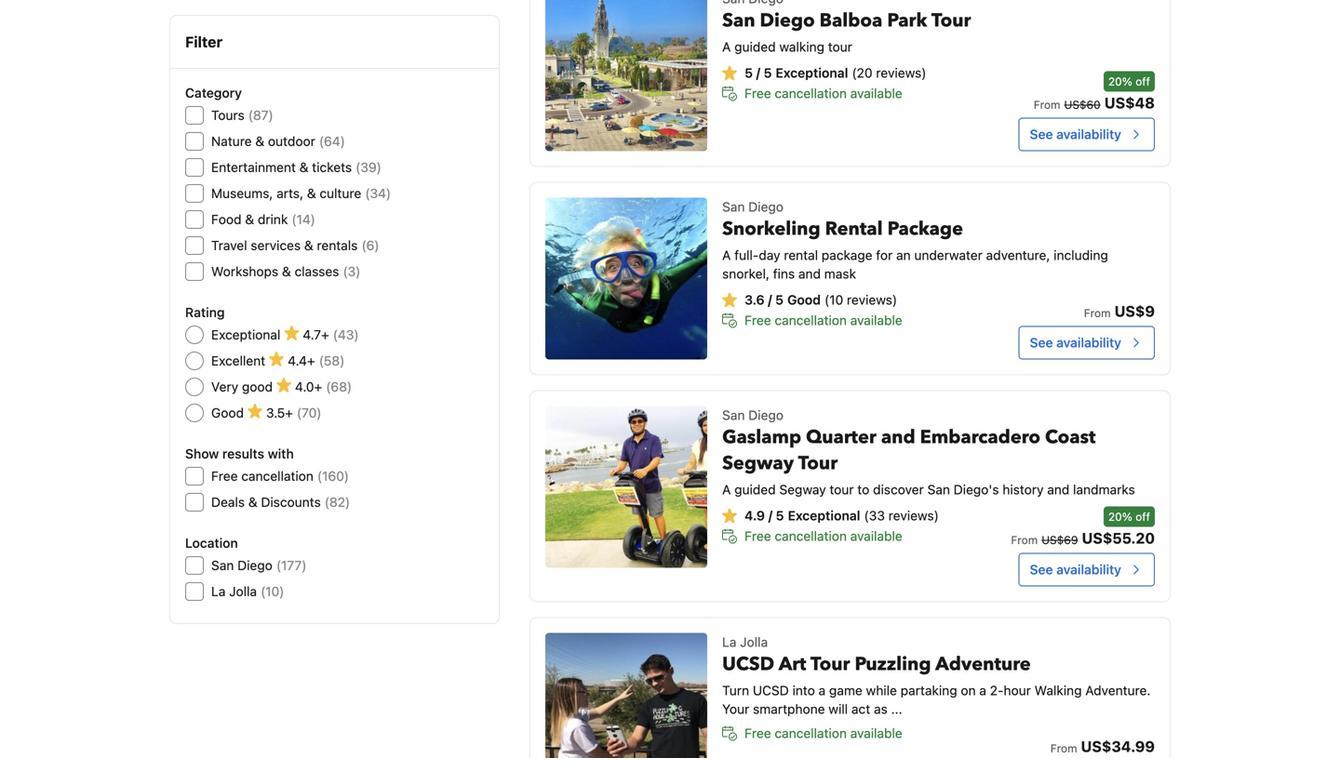 Task type: vqa. For each thing, say whether or not it's contained in the screenshot.


Task type: locate. For each thing, give the bounding box(es) containing it.
diego inside "san diego snorkeling rental package a full-day rental package for an underwater adventure, including snorkel, fins and mask"
[[749, 199, 784, 215]]

travel services & rentals (6)
[[211, 238, 379, 253]]

diego up walking
[[760, 8, 815, 34]]

tour up a
[[811, 652, 850, 678]]

exceptional down walking
[[776, 65, 848, 81]]

1 availability from the top
[[1057, 127, 1122, 142]]

& left the drink
[[245, 212, 254, 227]]

see availability down from us$9
[[1030, 335, 1122, 351]]

rentals
[[317, 238, 358, 253]]

2 availability from the top
[[1057, 335, 1122, 351]]

from for us$9
[[1084, 307, 1111, 320]]

reviews) down discover
[[889, 508, 939, 524]]

1 vertical spatial availability
[[1057, 335, 1122, 351]]

(70)
[[297, 405, 322, 421]]

& down (87)
[[255, 134, 265, 149]]

good down 'very'
[[211, 405, 244, 421]]

1 vertical spatial /
[[768, 292, 772, 308]]

5
[[745, 65, 753, 81], [764, 65, 772, 81], [775, 292, 784, 308], [776, 508, 784, 524]]

free for walking
[[745, 86, 771, 101]]

cancellation down 4.9 / 5 exceptional (33 reviews)
[[775, 529, 847, 544]]

services
[[251, 238, 301, 253]]

guided inside san diego balboa park tour a guided walking tour
[[735, 39, 776, 55]]

off for san diego balboa park tour
[[1136, 75, 1150, 88]]

reviews) for package
[[847, 292, 897, 308]]

2 vertical spatial tour
[[811, 652, 850, 678]]

us$69
[[1042, 534, 1078, 547]]

see availability for san diego balboa park tour
[[1030, 127, 1122, 142]]

free cancellation available down 3.6 / 5 good (10 reviews)
[[745, 313, 903, 328]]

0 vertical spatial and
[[799, 266, 821, 282]]

la up ucsd
[[722, 635, 737, 650]]

off up us$48
[[1136, 75, 1150, 88]]

1 vertical spatial good
[[211, 405, 244, 421]]

diego for segway
[[749, 408, 784, 423]]

segway down gaslamp on the bottom right of page
[[722, 451, 794, 477]]

& for discounts
[[248, 495, 257, 510]]

and
[[799, 266, 821, 282], [881, 425, 916, 451], [1047, 482, 1070, 498]]

exceptional down the 'to'
[[788, 508, 861, 524]]

2 a from the top
[[722, 248, 731, 263]]

and inside "san diego snorkeling rental package a full-day rental package for an underwater adventure, including snorkel, fins and mask"
[[799, 266, 821, 282]]

20% up us$48
[[1109, 75, 1133, 88]]

smartphone
[[753, 702, 825, 717]]

1 free cancellation available from the top
[[745, 86, 903, 101]]

1 horizontal spatial and
[[881, 425, 916, 451]]

available for tour
[[851, 86, 903, 101]]

free cancellation available
[[745, 86, 903, 101], [745, 313, 903, 328], [745, 529, 903, 544], [745, 726, 903, 742]]

tour up 5 / 5 exceptional (20 reviews)
[[828, 39, 853, 55]]

see availability down us$60
[[1030, 127, 1122, 142]]

2 vertical spatial a
[[722, 482, 731, 498]]

3.5+ (70)
[[266, 405, 322, 421]]

0 vertical spatial see
[[1030, 127, 1053, 142]]

a inside san diego gaslamp quarter and embarcadero coast segway tour a guided segway tour to discover san diego's history and landmarks
[[722, 482, 731, 498]]

0 vertical spatial 20%
[[1109, 75, 1133, 88]]

& down 'travel services & rentals (6)'
[[282, 264, 291, 279]]

0 vertical spatial la
[[211, 584, 226, 599]]

from inside from us$34.99
[[1051, 742, 1078, 755]]

rental
[[784, 248, 818, 263]]

free
[[745, 86, 771, 101], [745, 313, 771, 328], [211, 469, 238, 484], [745, 529, 771, 544], [745, 726, 771, 742]]

1 a from the top
[[722, 39, 731, 55]]

2 20% off from the top
[[1109, 511, 1150, 524]]

3 free cancellation available from the top
[[745, 529, 903, 544]]

see down from us$60 us$48
[[1030, 127, 1053, 142]]

2 see from the top
[[1030, 335, 1053, 351]]

0 horizontal spatial jolla
[[229, 584, 257, 599]]

available down (33
[[851, 529, 903, 544]]

museums, arts, & culture (34)
[[211, 186, 391, 201]]

from left us$60
[[1034, 98, 1061, 111]]

& up museums, arts, & culture (34)
[[299, 160, 309, 175]]

0 vertical spatial tour
[[828, 39, 853, 55]]

gaslamp quarter and embarcadero coast segway tour image
[[546, 406, 707, 568]]

la inside la jolla ucsd art tour puzzling adventure turn ucsd into a game while partaking on a 2-hour walking adventure. your smartphone will act as ...
[[722, 635, 737, 650]]

us$60
[[1064, 98, 1101, 111]]

from for us$69
[[1011, 534, 1038, 547]]

diego up gaslamp on the bottom right of page
[[749, 408, 784, 423]]

20% for san diego balboa park tour
[[1109, 75, 1133, 88]]

exceptional for balboa
[[776, 65, 848, 81]]

from left us$9 at the top right
[[1084, 307, 1111, 320]]

jolla up ucsd
[[740, 635, 768, 650]]

for
[[876, 248, 893, 263]]

1 vertical spatial la
[[722, 635, 737, 650]]

& right 'deals'
[[248, 495, 257, 510]]

availability down us$60
[[1057, 127, 1122, 142]]

/ for segway
[[769, 508, 773, 524]]

diego inside san diego balboa park tour a guided walking tour
[[760, 8, 815, 34]]

from left us$69
[[1011, 534, 1038, 547]]

san diego balboa park tour image
[[546, 0, 707, 151]]

la jolla (10)
[[211, 584, 284, 599]]

& for outdoor
[[255, 134, 265, 149]]

free down 3.6
[[745, 313, 771, 328]]

diego inside san diego gaslamp quarter and embarcadero coast segway tour a guided segway tour to discover san diego's history and landmarks
[[749, 408, 784, 423]]

(39)
[[356, 160, 382, 175]]

20% off up the us$55.20
[[1109, 511, 1150, 524]]

good left the (10
[[788, 292, 821, 308]]

and up discover
[[881, 425, 916, 451]]

3 see availability from the top
[[1030, 562, 1122, 578]]

guided up 4.9
[[735, 482, 776, 498]]

1 horizontal spatial la
[[722, 635, 737, 650]]

us$34.99
[[1081, 738, 1155, 756]]

partaking
[[901, 683, 958, 699]]

0 vertical spatial 20% off
[[1109, 75, 1150, 88]]

available
[[851, 86, 903, 101], [851, 313, 903, 328], [851, 529, 903, 544], [851, 726, 903, 742]]

good
[[242, 379, 273, 395]]

0 horizontal spatial la
[[211, 584, 226, 599]]

5 for snorkeling rental package
[[775, 292, 784, 308]]

cancellation for day
[[775, 313, 847, 328]]

guided inside san diego gaslamp quarter and embarcadero coast segway tour a guided segway tour to discover san diego's history and landmarks
[[735, 482, 776, 498]]

from us$69 us$55.20
[[1011, 530, 1155, 547]]

1 vertical spatial 20%
[[1109, 511, 1133, 524]]

1 vertical spatial reviews)
[[847, 292, 897, 308]]

from us$34.99
[[1051, 738, 1155, 756]]

0 vertical spatial good
[[788, 292, 821, 308]]

drink
[[258, 212, 288, 227]]

1 guided from the top
[[735, 39, 776, 55]]

20%
[[1109, 75, 1133, 88], [1109, 511, 1133, 524]]

la for (10)
[[211, 584, 226, 599]]

5 for san diego balboa park tour
[[764, 65, 772, 81]]

free down 5 / 5 exceptional (20 reviews)
[[745, 86, 771, 101]]

diego up la jolla (10)
[[237, 558, 273, 573]]

san diego balboa park tour a guided walking tour
[[722, 8, 971, 55]]

available down as
[[851, 726, 903, 742]]

2 off from the top
[[1136, 511, 1150, 524]]

0 horizontal spatial good
[[211, 405, 244, 421]]

1 vertical spatial see availability
[[1030, 335, 1122, 351]]

1 see availability from the top
[[1030, 127, 1122, 142]]

from inside from us$9
[[1084, 307, 1111, 320]]

available for tour
[[851, 529, 903, 544]]

3 a from the top
[[722, 482, 731, 498]]

rating
[[185, 305, 225, 320]]

free cancellation available down 5 / 5 exceptional (20 reviews)
[[745, 86, 903, 101]]

balboa
[[820, 8, 883, 34]]

exceptional
[[776, 65, 848, 81], [211, 327, 280, 343], [788, 508, 861, 524]]

results
[[222, 446, 264, 462]]

jolla for (10)
[[229, 584, 257, 599]]

workshops & classes (3)
[[211, 264, 361, 279]]

(58)
[[319, 353, 345, 369]]

2 vertical spatial /
[[769, 508, 773, 524]]

show results with
[[185, 446, 294, 462]]

see down adventure,
[[1030, 335, 1053, 351]]

diego
[[760, 8, 815, 34], [749, 199, 784, 215], [749, 408, 784, 423], [237, 558, 273, 573]]

filter
[[185, 33, 223, 51]]

coast
[[1045, 425, 1096, 451]]

good
[[788, 292, 821, 308], [211, 405, 244, 421]]

ucsd art tour puzzling adventure image
[[546, 634, 707, 759]]

see availability for gaslamp quarter and embarcadero coast segway tour
[[1030, 562, 1122, 578]]

1 horizontal spatial good
[[788, 292, 821, 308]]

(82)
[[325, 495, 350, 510]]

free down 4.9
[[745, 529, 771, 544]]

and down rental
[[799, 266, 821, 282]]

into
[[793, 683, 815, 699]]

off for gaslamp quarter and embarcadero coast segway tour
[[1136, 511, 1150, 524]]

(34)
[[365, 186, 391, 201]]

diego up snorkeling
[[749, 199, 784, 215]]

1 vertical spatial see
[[1030, 335, 1053, 351]]

a down gaslamp on the bottom right of page
[[722, 482, 731, 498]]

2 see availability from the top
[[1030, 335, 1122, 351]]

0 horizontal spatial and
[[799, 266, 821, 282]]

segway up 4.9 / 5 exceptional (33 reviews)
[[779, 482, 826, 498]]

exceptional for gaslamp
[[788, 508, 861, 524]]

(64)
[[319, 134, 345, 149]]

tour right the park
[[932, 8, 971, 34]]

0 vertical spatial reviews)
[[876, 65, 927, 81]]

2 vertical spatial and
[[1047, 482, 1070, 498]]

reviews) right the (10
[[847, 292, 897, 308]]

tour inside san diego balboa park tour a guided walking tour
[[932, 8, 971, 34]]

0 vertical spatial /
[[756, 65, 760, 81]]

package
[[888, 217, 963, 242]]

1 vertical spatial a
[[722, 248, 731, 263]]

0 vertical spatial tour
[[932, 8, 971, 34]]

from
[[1034, 98, 1061, 111], [1084, 307, 1111, 320], [1011, 534, 1038, 547], [1051, 742, 1078, 755]]

see availability
[[1030, 127, 1122, 142], [1030, 335, 1122, 351], [1030, 562, 1122, 578]]

a left walking
[[722, 39, 731, 55]]

2 guided from the top
[[735, 482, 776, 498]]

available down mask
[[851, 313, 903, 328]]

20% off
[[1109, 75, 1150, 88], [1109, 511, 1150, 524]]

/ for walking
[[756, 65, 760, 81]]

from inside from us$69 us$55.20
[[1011, 534, 1038, 547]]

cancellation down 3.6 / 5 good (10 reviews)
[[775, 313, 847, 328]]

show
[[185, 446, 219, 462]]

& down (14)
[[304, 238, 313, 253]]

see down us$69
[[1030, 562, 1053, 578]]

4.7+ (43)
[[303, 327, 359, 343]]

a inside "san diego snorkeling rental package a full-day rental package for an underwater adventure, including snorkel, fins and mask"
[[722, 248, 731, 263]]

&
[[255, 134, 265, 149], [299, 160, 309, 175], [307, 186, 316, 201], [245, 212, 254, 227], [304, 238, 313, 253], [282, 264, 291, 279], [248, 495, 257, 510]]

1 off from the top
[[1136, 75, 1150, 88]]

2 vertical spatial see availability
[[1030, 562, 1122, 578]]

and right history
[[1047, 482, 1070, 498]]

1 vertical spatial segway
[[779, 482, 826, 498]]

available down (20
[[851, 86, 903, 101]]

3 available from the top
[[851, 529, 903, 544]]

2 vertical spatial reviews)
[[889, 508, 939, 524]]

tour down quarter
[[798, 451, 838, 477]]

3 availability from the top
[[1057, 562, 1122, 578]]

0 vertical spatial see availability
[[1030, 127, 1122, 142]]

san inside san diego balboa park tour a guided walking tour
[[722, 8, 755, 34]]

0 vertical spatial exceptional
[[776, 65, 848, 81]]

availability
[[1057, 127, 1122, 142], [1057, 335, 1122, 351], [1057, 562, 1122, 578]]

la down san diego (177)
[[211, 584, 226, 599]]

to
[[858, 482, 870, 498]]

2 free cancellation available from the top
[[745, 313, 903, 328]]

0 vertical spatial a
[[722, 39, 731, 55]]

very
[[211, 379, 238, 395]]

2 20% from the top
[[1109, 511, 1133, 524]]

2 vertical spatial availability
[[1057, 562, 1122, 578]]

us$9
[[1115, 303, 1155, 320]]

san inside "san diego snorkeling rental package a full-day rental package for an underwater adventure, including snorkel, fins and mask"
[[722, 199, 745, 215]]

jolla left the (10)
[[229, 584, 257, 599]]

1 vertical spatial jolla
[[740, 635, 768, 650]]

1 20% from the top
[[1109, 75, 1133, 88]]

availability down from us$69 us$55.20
[[1057, 562, 1122, 578]]

see availability down from us$69 us$55.20
[[1030, 562, 1122, 578]]

reviews) right (20
[[876, 65, 927, 81]]

1 see from the top
[[1030, 127, 1053, 142]]

guided left walking
[[735, 39, 776, 55]]

free cancellation available down "will"
[[745, 726, 903, 742]]

from for us$60
[[1034, 98, 1061, 111]]

3 see from the top
[[1030, 562, 1053, 578]]

1 available from the top
[[851, 86, 903, 101]]

us$55.20
[[1082, 530, 1155, 547]]

la
[[211, 584, 226, 599], [722, 635, 737, 650]]

a inside san diego balboa park tour a guided walking tour
[[722, 39, 731, 55]]

1 vertical spatial off
[[1136, 511, 1150, 524]]

hour
[[1004, 683, 1031, 699]]

cancellation for walking
[[775, 86, 847, 101]]

from left us$34.99
[[1051, 742, 1078, 755]]

2 available from the top
[[851, 313, 903, 328]]

free cancellation available down 4.9 / 5 exceptional (33 reviews)
[[745, 529, 903, 544]]

day
[[759, 248, 781, 263]]

tours (87)
[[211, 108, 273, 123]]

4.4+
[[288, 353, 315, 369]]

san diego (177)
[[211, 558, 307, 573]]

1 vertical spatial tour
[[798, 451, 838, 477]]

1 horizontal spatial jolla
[[740, 635, 768, 650]]

tour
[[828, 39, 853, 55], [830, 482, 854, 498]]

2 vertical spatial see
[[1030, 562, 1053, 578]]

art
[[779, 652, 806, 678]]

see for gaslamp quarter and embarcadero coast segway tour
[[1030, 562, 1053, 578]]

(10
[[825, 292, 844, 308]]

1 20% off from the top
[[1109, 75, 1150, 88]]

& right arts,
[[307, 186, 316, 201]]

(33
[[864, 508, 885, 524]]

0 vertical spatial availability
[[1057, 127, 1122, 142]]

a left the full-
[[722, 248, 731, 263]]

4.9 / 5 exceptional (33 reviews)
[[745, 508, 939, 524]]

0 vertical spatial jolla
[[229, 584, 257, 599]]

availability for snorkeling rental package
[[1057, 335, 1122, 351]]

2 horizontal spatial and
[[1047, 482, 1070, 498]]

exceptional up excellent
[[211, 327, 280, 343]]

cancellation
[[775, 86, 847, 101], [775, 313, 847, 328], [241, 469, 314, 484], [775, 529, 847, 544], [775, 726, 847, 742]]

tour for park
[[932, 8, 971, 34]]

off up the us$55.20
[[1136, 511, 1150, 524]]

1 vertical spatial 20% off
[[1109, 511, 1150, 524]]

20% up the us$55.20
[[1109, 511, 1133, 524]]

jolla inside la jolla ucsd art tour puzzling adventure turn ucsd into a game while partaking on a 2-hour walking adventure. your smartphone will act as ...
[[740, 635, 768, 650]]

1 vertical spatial tour
[[830, 482, 854, 498]]

20% off up us$48
[[1109, 75, 1150, 88]]

tour inside la jolla ucsd art tour puzzling adventure turn ucsd into a game while partaking on a 2-hour walking adventure. your smartphone will act as ...
[[811, 652, 850, 678]]

tour left the 'to'
[[830, 482, 854, 498]]

from inside from us$60 us$48
[[1034, 98, 1061, 111]]

0 vertical spatial off
[[1136, 75, 1150, 88]]

reviews) for and
[[889, 508, 939, 524]]

& for drink
[[245, 212, 254, 227]]

& for tickets
[[299, 160, 309, 175]]

tour for art
[[811, 652, 850, 678]]

rental
[[825, 217, 883, 242]]

history
[[1003, 482, 1044, 498]]

1 vertical spatial guided
[[735, 482, 776, 498]]

0 vertical spatial guided
[[735, 39, 776, 55]]

free for segway
[[745, 529, 771, 544]]

cancellation down 5 / 5 exceptional (20 reviews)
[[775, 86, 847, 101]]

category
[[185, 85, 242, 101]]

2 vertical spatial exceptional
[[788, 508, 861, 524]]

availability down from us$9
[[1057, 335, 1122, 351]]



Task type: describe. For each thing, give the bounding box(es) containing it.
adventure.
[[1086, 683, 1151, 699]]

landmarks
[[1073, 482, 1135, 498]]

walking
[[779, 39, 825, 55]]

4.9
[[745, 508, 765, 524]]

adventure
[[936, 652, 1031, 678]]

availability for san diego balboa park tour
[[1057, 127, 1122, 142]]

1 vertical spatial and
[[881, 425, 916, 451]]

cancellation down smartphone
[[775, 726, 847, 742]]

(177)
[[276, 558, 307, 573]]

san for gaslamp quarter and embarcadero coast segway tour
[[722, 408, 745, 423]]

tours
[[211, 108, 245, 123]]

discover
[[873, 482, 924, 498]]

(160)
[[317, 469, 349, 484]]

arts,
[[277, 186, 303, 201]]

food & drink (14)
[[211, 212, 315, 227]]

outdoor
[[268, 134, 315, 149]]

package
[[822, 248, 873, 263]]

free cancellation available for tour
[[745, 86, 903, 101]]

20% off for gaslamp quarter and embarcadero coast segway tour
[[1109, 511, 1150, 524]]

available for rental
[[851, 313, 903, 328]]

free cancellation available for tour
[[745, 529, 903, 544]]

a for san diego balboa park tour
[[722, 39, 731, 55]]

tour inside san diego balboa park tour a guided walking tour
[[828, 39, 853, 55]]

diego for walking
[[760, 8, 815, 34]]

& for classes
[[282, 264, 291, 279]]

a for snorkeling rental package
[[722, 248, 731, 263]]

san for snorkeling rental package
[[722, 199, 745, 215]]

(20
[[852, 65, 873, 81]]

(43)
[[333, 327, 359, 343]]

very good
[[211, 379, 273, 395]]

gaslamp
[[722, 425, 802, 451]]

jolla for ucsd
[[740, 635, 768, 650]]

snorkel,
[[722, 266, 770, 282]]

on
[[961, 683, 976, 699]]

20% off for san diego balboa park tour
[[1109, 75, 1150, 88]]

4.4+ (58)
[[288, 353, 345, 369]]

20% for gaslamp quarter and embarcadero coast segway tour
[[1109, 511, 1133, 524]]

4 available from the top
[[851, 726, 903, 742]]

la for ucsd
[[722, 635, 737, 650]]

deals
[[211, 495, 245, 510]]

snorkeling rental package image
[[546, 198, 707, 360]]

see availability for snorkeling rental package
[[1030, 335, 1122, 351]]

5 for gaslamp quarter and embarcadero coast segway tour
[[776, 508, 784, 524]]

mask
[[824, 266, 856, 282]]

free cancellation available for rental
[[745, 313, 903, 328]]

free cancellation (160)
[[211, 469, 349, 484]]

food
[[211, 212, 242, 227]]

will
[[829, 702, 848, 717]]

with
[[268, 446, 294, 462]]

deals & discounts (82)
[[211, 495, 350, 510]]

(6)
[[362, 238, 379, 253]]

as
[[874, 702, 888, 717]]

availability for gaslamp quarter and embarcadero coast segway tour
[[1057, 562, 1122, 578]]

turn ucsd
[[722, 683, 789, 699]]

3.6
[[745, 292, 765, 308]]

walking
[[1035, 683, 1082, 699]]

cancellation down with
[[241, 469, 314, 484]]

see for snorkeling rental package
[[1030, 335, 1053, 351]]

park
[[887, 8, 927, 34]]

an
[[896, 248, 911, 263]]

free for day
[[745, 313, 771, 328]]

see for san diego balboa park tour
[[1030, 127, 1053, 142]]

san diego snorkeling rental package a full-day rental package for an underwater adventure, including snorkel, fins and mask
[[722, 199, 1108, 282]]

reviews) for tour
[[876, 65, 927, 81]]

game
[[829, 683, 863, 699]]

3.6 / 5 good (10 reviews)
[[745, 292, 897, 308]]

a 2-
[[980, 683, 1004, 699]]

diego's
[[954, 482, 999, 498]]

from us$9
[[1084, 303, 1155, 320]]

discounts
[[261, 495, 321, 510]]

from for us$34.99
[[1051, 742, 1078, 755]]

tickets
[[312, 160, 352, 175]]

cancellation for segway
[[775, 529, 847, 544]]

4 free cancellation available from the top
[[745, 726, 903, 742]]

quarter
[[806, 425, 877, 451]]

workshops
[[211, 264, 278, 279]]

including
[[1054, 248, 1108, 263]]

diego for day
[[749, 199, 784, 215]]

(10)
[[261, 584, 284, 599]]

free up 'deals'
[[211, 469, 238, 484]]

a
[[819, 683, 826, 699]]

4.7+
[[303, 327, 329, 343]]

(68)
[[326, 379, 352, 395]]

adventure,
[[986, 248, 1050, 263]]

nature & outdoor (64)
[[211, 134, 345, 149]]

0 vertical spatial segway
[[722, 451, 794, 477]]

nature
[[211, 134, 252, 149]]

full-
[[735, 248, 759, 263]]

entertainment & tickets (39)
[[211, 160, 382, 175]]

/ for day
[[768, 292, 772, 308]]

free down your
[[745, 726, 771, 742]]

while
[[866, 683, 897, 699]]

5 / 5 exceptional (20 reviews)
[[745, 65, 927, 81]]

culture
[[320, 186, 361, 201]]

1 vertical spatial exceptional
[[211, 327, 280, 343]]

(3)
[[343, 264, 361, 279]]

fins
[[773, 266, 795, 282]]

(14)
[[292, 212, 315, 227]]

from us$60 us$48
[[1034, 94, 1155, 112]]

act
[[852, 702, 871, 717]]

embarcadero
[[920, 425, 1041, 451]]

museums,
[[211, 186, 273, 201]]

location
[[185, 536, 238, 551]]

ucsd
[[722, 652, 775, 678]]

tour inside san diego gaslamp quarter and embarcadero coast segway tour a guided segway tour to discover san diego's history and landmarks
[[798, 451, 838, 477]]

tour inside san diego gaslamp quarter and embarcadero coast segway tour a guided segway tour to discover san diego's history and landmarks
[[830, 482, 854, 498]]

san for san diego balboa park tour
[[722, 8, 755, 34]]

3.5+
[[266, 405, 293, 421]]



